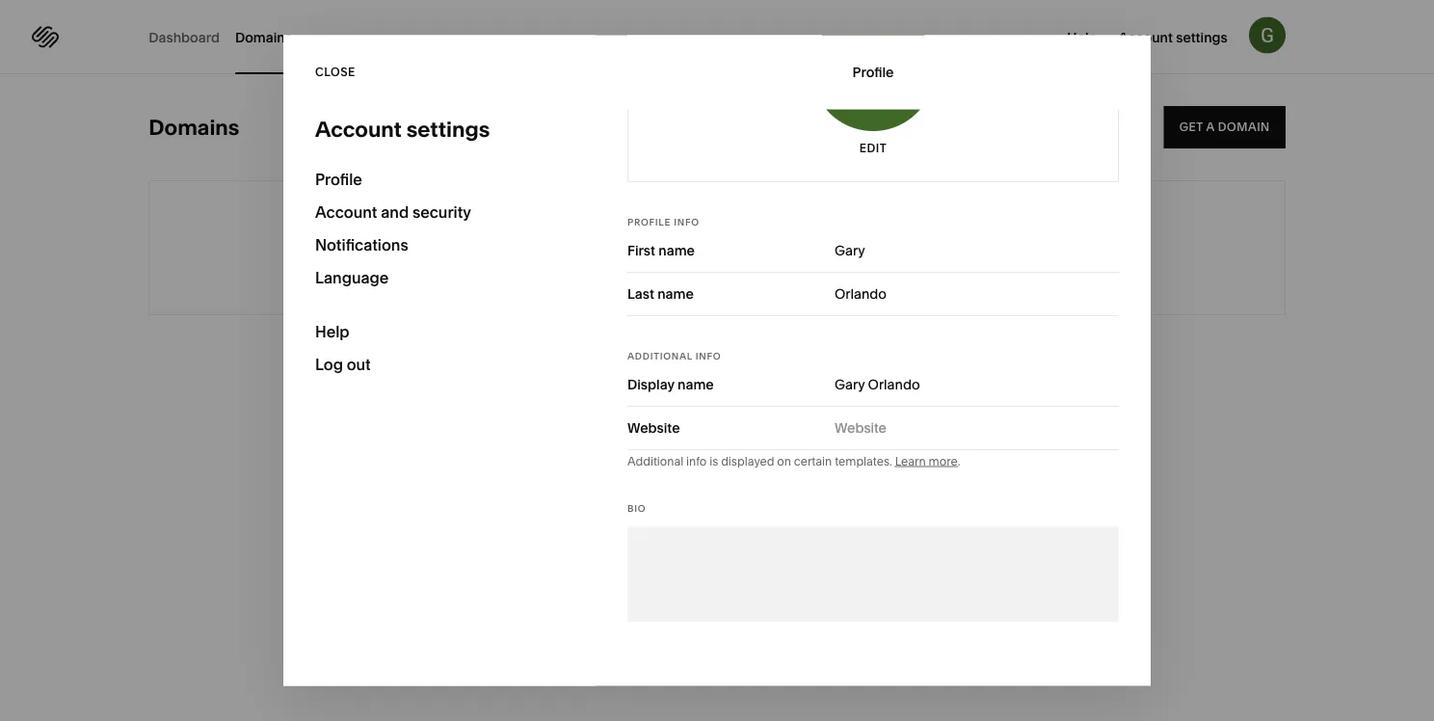 Task type: vqa. For each thing, say whether or not it's contained in the screenshot.
Search field
no



Task type: locate. For each thing, give the bounding box(es) containing it.
2 additional from the top
[[628, 454, 684, 468]]

get
[[1180, 120, 1204, 134]]

2 domain from the left
[[1218, 120, 1270, 134]]

a right get
[[1207, 120, 1215, 134]]

info up the no
[[674, 216, 700, 228]]

profile info
[[628, 216, 700, 228]]

dashboard
[[149, 29, 220, 45]]

1 horizontal spatial help
[[1068, 29, 1098, 45]]

notifications
[[315, 236, 408, 255]]

help link
[[1068, 27, 1098, 46], [315, 316, 564, 349]]

1 horizontal spatial domain
[[1218, 120, 1270, 134]]

profile up edit
[[853, 64, 894, 81]]

help link down language link
[[315, 316, 564, 349]]

a inside transfer a domain link
[[1069, 120, 1077, 134]]

a
[[1069, 120, 1077, 134], [1207, 120, 1215, 134]]

0 vertical spatial account settings
[[1119, 29, 1228, 45]]

0 vertical spatial domains
[[235, 29, 292, 45]]

settings up get
[[1176, 29, 1228, 45]]

profile link
[[315, 163, 564, 196]]

settings
[[1176, 29, 1228, 45], [407, 116, 490, 142]]

profile
[[853, 64, 894, 81], [315, 170, 362, 189], [628, 216, 671, 228]]

language link
[[315, 262, 564, 295]]

2 a from the left
[[1207, 120, 1215, 134]]

domains
[[235, 29, 292, 45], [149, 114, 240, 140]]

additional down website
[[628, 454, 684, 468]]

0 horizontal spatial settings
[[407, 116, 490, 142]]

0 vertical spatial account
[[1119, 29, 1173, 45]]

help link for log out
[[315, 316, 564, 349]]

0 vertical spatial help
[[1068, 29, 1098, 45]]

0 vertical spatial help link
[[1068, 27, 1098, 46]]

domain inside "link"
[[1218, 120, 1270, 134]]

0 horizontal spatial help link
[[315, 316, 564, 349]]

0 vertical spatial info
[[674, 216, 700, 228]]

1 vertical spatial help
[[315, 322, 350, 341]]

1 vertical spatial profile
[[315, 170, 362, 189]]

1 domain from the left
[[1080, 120, 1132, 134]]

domain
[[1080, 120, 1132, 134], [1218, 120, 1270, 134]]

account
[[1119, 29, 1173, 45], [315, 116, 402, 142], [315, 203, 377, 222]]

edit
[[860, 141, 887, 155]]

1 vertical spatial settings
[[407, 116, 490, 142]]

help link left the account settings link
[[1068, 27, 1098, 46]]

transfer a domain
[[1002, 120, 1132, 134]]

1 horizontal spatial help link
[[1068, 27, 1098, 46]]

1 horizontal spatial account settings
[[1119, 29, 1228, 45]]

info
[[674, 216, 700, 228], [696, 350, 721, 362], [687, 454, 707, 468]]

a inside get a domain "link"
[[1207, 120, 1215, 134]]

help up log
[[315, 322, 350, 341]]

help for account
[[1068, 29, 1098, 45]]

2 vertical spatial account
[[315, 203, 377, 222]]

2 horizontal spatial profile
[[853, 64, 894, 81]]

1 additional from the top
[[628, 350, 693, 362]]

transfer
[[1002, 120, 1066, 134]]

templates.
[[835, 454, 893, 468]]

name down additional info
[[678, 376, 714, 393]]

a right transfer
[[1069, 120, 1077, 134]]

last
[[628, 286, 655, 302]]

last name
[[628, 286, 694, 302]]

0 horizontal spatial help
[[315, 322, 350, 341]]

name for first name
[[659, 242, 695, 259]]

1 vertical spatial info
[[696, 350, 721, 362]]

domains
[[690, 235, 779, 261]]

profile up first
[[628, 216, 671, 228]]

1 vertical spatial additional
[[628, 454, 684, 468]]

get a domain
[[1180, 120, 1270, 134]]

info left is
[[687, 454, 707, 468]]

0 vertical spatial name
[[659, 242, 695, 259]]

first name
[[628, 242, 695, 259]]

.
[[958, 454, 961, 468]]

info for first name
[[674, 216, 700, 228]]

0 horizontal spatial profile
[[315, 170, 362, 189]]

tab list
[[149, 0, 308, 74]]

1 horizontal spatial profile
[[628, 216, 671, 228]]

account settings up get
[[1119, 29, 1228, 45]]

0 vertical spatial additional
[[628, 350, 693, 362]]

learn
[[895, 454, 926, 468]]

close button
[[315, 35, 356, 109]]

1 a from the left
[[1069, 120, 1077, 134]]

account settings
[[1119, 29, 1228, 45], [315, 116, 490, 142]]

domains button
[[235, 0, 292, 74]]

domain for transfer a domain
[[1080, 120, 1132, 134]]

name for display name
[[678, 376, 714, 393]]

0 horizontal spatial domain
[[1080, 120, 1132, 134]]

account settings up "profile" 'link'
[[315, 116, 490, 142]]

additional
[[628, 350, 693, 362], [628, 454, 684, 468]]

1 vertical spatial domains
[[149, 114, 240, 140]]

settings up "profile" 'link'
[[407, 116, 490, 142]]

website
[[628, 420, 680, 436]]

0 vertical spatial settings
[[1176, 29, 1228, 45]]

help for log
[[315, 322, 350, 341]]

0 horizontal spatial a
[[1069, 120, 1077, 134]]

1 vertical spatial name
[[658, 286, 694, 302]]

1 vertical spatial help link
[[315, 316, 564, 349]]

security
[[413, 203, 471, 222]]

display name
[[628, 376, 714, 393]]

notifications link
[[315, 229, 564, 262]]

first
[[628, 242, 656, 259]]

no domains
[[656, 235, 779, 261]]

help
[[1068, 29, 1098, 45], [315, 322, 350, 341]]

additional info
[[628, 350, 721, 362]]

additional info is displayed on certain templates. learn more .
[[628, 454, 961, 468]]

name down profile info
[[659, 242, 695, 259]]

transfer a domain link
[[986, 106, 1149, 148]]

log out link
[[315, 349, 564, 381]]

2 vertical spatial profile
[[628, 216, 671, 228]]

name for last name
[[658, 286, 694, 302]]

1 horizontal spatial a
[[1207, 120, 1215, 134]]

help left the account settings link
[[1068, 29, 1098, 45]]

1 horizontal spatial settings
[[1176, 29, 1228, 45]]

domain right get
[[1218, 120, 1270, 134]]

domain right transfer
[[1080, 120, 1132, 134]]

domains inside tab list
[[235, 29, 292, 45]]

2 vertical spatial name
[[678, 376, 714, 393]]

certain
[[794, 454, 832, 468]]

1 vertical spatial account settings
[[315, 116, 490, 142]]

name right last
[[658, 286, 694, 302]]

domains down dashboard button in the top of the page
[[149, 114, 240, 140]]

domains right dashboard button in the top of the page
[[235, 29, 292, 45]]

get a domain link
[[1164, 106, 1286, 148]]

name
[[659, 242, 695, 259], [658, 286, 694, 302], [678, 376, 714, 393]]

additional up display
[[628, 350, 693, 362]]

profile up "account and security"
[[315, 170, 362, 189]]

info up display name
[[696, 350, 721, 362]]

edit button
[[860, 131, 887, 166]]



Task type: describe. For each thing, give the bounding box(es) containing it.
additional for additional info
[[628, 350, 693, 362]]

0 vertical spatial profile
[[853, 64, 894, 81]]

account settings link
[[1119, 27, 1228, 46]]

additional for additional info is displayed on certain templates. learn more .
[[628, 454, 684, 468]]

log out
[[315, 355, 371, 374]]

learn more link
[[895, 454, 958, 468]]

account for help
[[1119, 29, 1173, 45]]

info for display name
[[696, 350, 721, 362]]

help link for account settings
[[1068, 27, 1098, 46]]

1 vertical spatial account
[[315, 116, 402, 142]]

domain for get a domain
[[1218, 120, 1270, 134]]

more
[[929, 454, 958, 468]]

2 vertical spatial info
[[687, 454, 707, 468]]

bio
[[628, 503, 646, 514]]

a for get
[[1207, 120, 1215, 134]]

is
[[710, 454, 719, 468]]

profile inside 'link'
[[315, 170, 362, 189]]

account and security link
[[315, 196, 564, 229]]

displayed
[[721, 454, 775, 468]]

close
[[315, 65, 356, 79]]

a for transfer
[[1069, 120, 1077, 134]]

account and security
[[315, 203, 471, 222]]

out
[[347, 355, 371, 374]]

and
[[381, 203, 409, 222]]

log
[[315, 355, 343, 374]]

on
[[777, 454, 792, 468]]

dashboard button
[[149, 0, 220, 74]]

no
[[656, 235, 685, 261]]

display
[[628, 376, 675, 393]]

0 horizontal spatial account settings
[[315, 116, 490, 142]]

tab list containing dashboard
[[149, 0, 308, 74]]

account for profile
[[315, 203, 377, 222]]

language
[[315, 269, 389, 287]]



